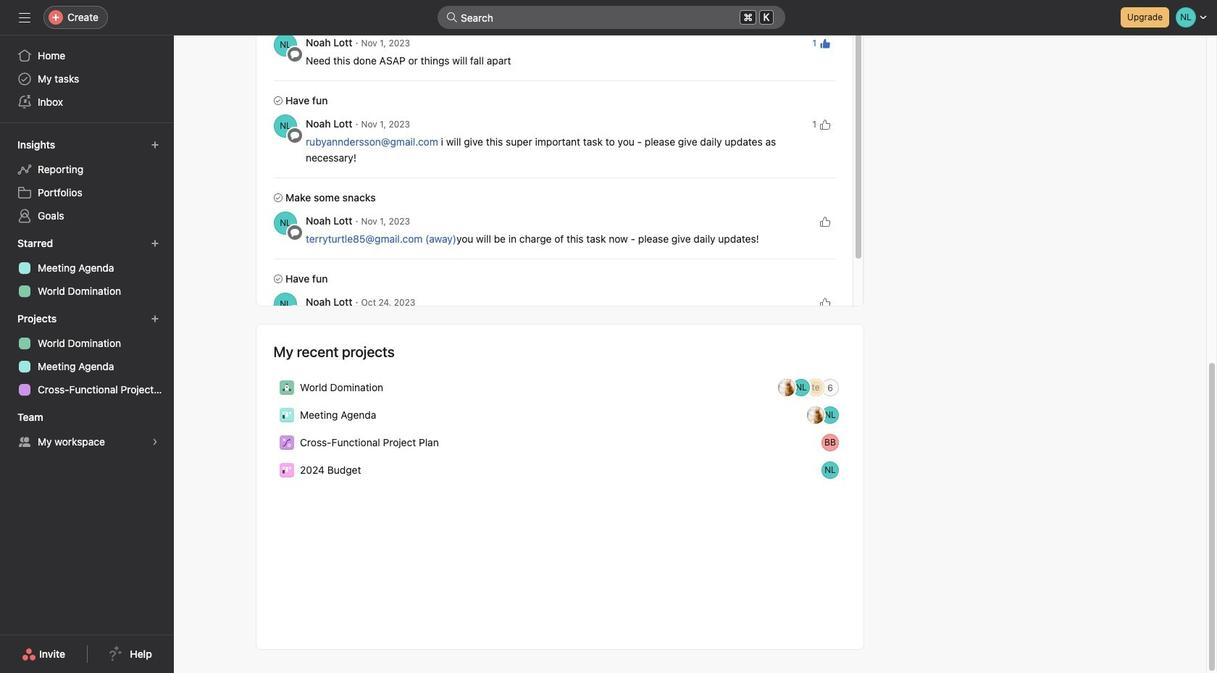 Task type: locate. For each thing, give the bounding box(es) containing it.
board image
[[282, 411, 291, 420], [282, 466, 291, 475]]

0 vertical spatial toggle owner popover image
[[274, 114, 297, 138]]

starred element
[[0, 230, 174, 306]]

add items to starred image
[[151, 239, 159, 248]]

1 toggle owner popover image from the top
[[274, 114, 297, 138]]

2 toggle owner popover image from the top
[[274, 212, 297, 235]]

1 vertical spatial board image
[[282, 466, 291, 475]]

1 like. you liked this task image
[[819, 38, 831, 49]]

new project or portfolio image
[[151, 314, 159, 323]]

0 vertical spatial board image
[[282, 411, 291, 420]]

1 vertical spatial toggle owner popover image
[[274, 293, 297, 316]]

Search tasks, projects, and more text field
[[438, 6, 785, 29]]

board image up line_and_symbols icon
[[282, 411, 291, 420]]

board image down line_and_symbols icon
[[282, 466, 291, 475]]

0 vertical spatial toggle owner popover image
[[274, 33, 297, 57]]

toggle owner popover image
[[274, 33, 297, 57], [274, 293, 297, 316]]

line_and_symbols image
[[282, 438, 291, 447]]

0 likes. click to like this task image
[[819, 216, 831, 228], [819, 297, 831, 309]]

0 vertical spatial 0 likes. click to like this task image
[[819, 216, 831, 228]]

1 vertical spatial toggle owner popover image
[[274, 212, 297, 235]]

toggle owner popover image
[[274, 114, 297, 138], [274, 212, 297, 235]]

rocket image
[[282, 383, 291, 392]]

None field
[[438, 6, 785, 29]]

prominent image
[[446, 12, 458, 23]]

2 toggle owner popover image from the top
[[274, 293, 297, 316]]

insights element
[[0, 132, 174, 230]]

1 vertical spatial 0 likes. click to like this task image
[[819, 297, 831, 309]]

teams element
[[0, 404, 174, 456]]



Task type: vqa. For each thing, say whether or not it's contained in the screenshot.
Close image
no



Task type: describe. For each thing, give the bounding box(es) containing it.
1 board image from the top
[[282, 411, 291, 420]]

global element
[[0, 36, 174, 122]]

new insights image
[[151, 141, 159, 149]]

1 toggle owner popover image from the top
[[274, 33, 297, 57]]

projects element
[[0, 306, 174, 404]]

2 0 likes. click to like this task image from the top
[[819, 297, 831, 309]]

hide sidebar image
[[19, 12, 30, 23]]

1 0 likes. click to like this task image from the top
[[819, 216, 831, 228]]

see details, my workspace image
[[151, 438, 159, 446]]

2 board image from the top
[[282, 466, 291, 475]]

1 like. click to like this task image
[[819, 119, 831, 130]]



